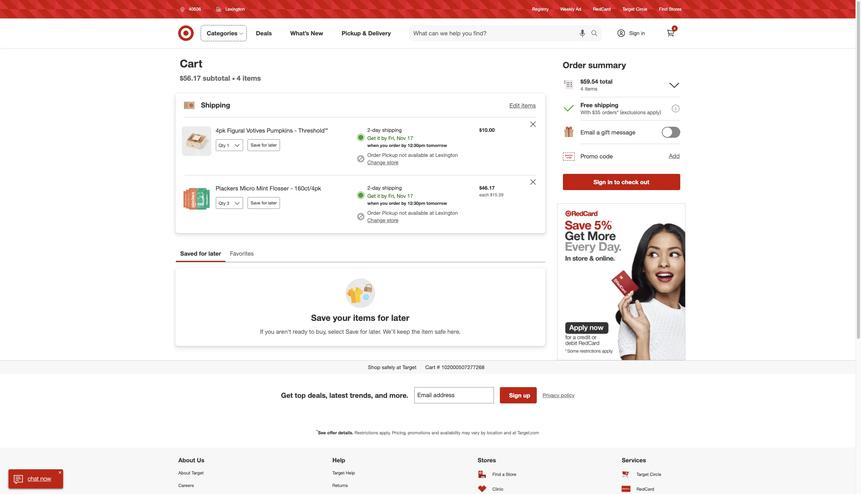 Task type: locate. For each thing, give the bounding box(es) containing it.
in
[[641, 30, 645, 36], [608, 179, 613, 186]]

2 vertical spatial lexington
[[435, 210, 458, 216]]

sign for sign in to check out
[[594, 179, 606, 186]]

1 vertical spatial 12:30pm
[[408, 201, 425, 206]]

4pk figural votives pumpkins - threshold&#8482; image
[[182, 127, 211, 156]]

saved for later link
[[176, 247, 226, 262]]

2 change from the top
[[367, 217, 386, 224]]

2-day shipping get it by fri, nov 17 when you order by 12:30pm tomorrow for plackers micro mint flosser - 160ct/4pk
[[367, 185, 447, 206]]

save for later button down 4pk figural votives pumpkins - threshold™
[[247, 140, 280, 151]]

0 vertical spatial 12:30pm
[[408, 143, 425, 148]]

1 vertical spatial you
[[380, 201, 388, 206]]

1 vertical spatial fri,
[[388, 193, 395, 199]]

save down mint
[[251, 200, 260, 206]]

0 vertical spatial you
[[380, 143, 388, 148]]

change store button
[[367, 159, 399, 167], [367, 217, 399, 224]]

1 vertical spatial about
[[178, 471, 190, 477]]

0 horizontal spatial -
[[291, 185, 293, 192]]

target circle link up sign in
[[623, 6, 647, 12]]

order summary
[[563, 60, 626, 70]]

1 not available radio from the top
[[357, 155, 365, 163]]

sign inside button
[[594, 179, 606, 186]]

cart item ready to fulfill group containing plackers micro mint flosser - 160ct/4pk
[[176, 176, 545, 233]]

save right select
[[346, 328, 359, 336]]

orders*
[[602, 109, 619, 115]]

None text field
[[414, 388, 494, 404]]

1 12:30pm from the top
[[408, 143, 425, 148]]

0 vertical spatial sign
[[629, 30, 640, 36]]

stores up 4 link
[[669, 6, 682, 12]]

4 down $59.54
[[581, 86, 584, 92]]

save for later button for mint
[[247, 197, 280, 209]]

2 not available radio from the top
[[357, 213, 365, 221]]

order
[[389, 143, 400, 148], [389, 201, 400, 206]]

details.
[[338, 431, 353, 436]]

offer
[[327, 431, 337, 436]]

1 vertical spatial not available radio
[[357, 213, 365, 221]]

2 about from the top
[[178, 471, 190, 477]]

sign up
[[509, 392, 530, 400]]

12:30pm for threshold™
[[408, 143, 425, 148]]

sign inside button
[[509, 392, 522, 400]]

0 vertical spatial 2-
[[367, 127, 372, 133]]

1 vertical spatial it
[[377, 193, 380, 199]]

privacy policy
[[543, 393, 575, 399]]

categories
[[207, 29, 238, 37]]

a left gift
[[597, 129, 600, 136]]

1 vertical spatial 4
[[237, 74, 241, 82]]

apply.
[[379, 431, 391, 436]]

0 vertical spatial in
[[641, 30, 645, 36]]

1 vertical spatial get
[[367, 193, 376, 199]]

1 17 from the top
[[407, 135, 413, 141]]

your
[[333, 313, 351, 323]]

$10.00
[[479, 127, 495, 133]]

2 not from the top
[[399, 210, 407, 216]]

0 horizontal spatial to
[[309, 328, 314, 336]]

4 link
[[663, 25, 679, 41]]

1 vertical spatial when
[[367, 201, 379, 206]]

2 day from the top
[[372, 185, 381, 191]]

target circle down services
[[637, 472, 661, 478]]

1 vertical spatial redcard
[[637, 487, 654, 493]]

- inside 4pk figural votives pumpkins - threshold™ link
[[295, 127, 297, 134]]

0 vertical spatial target circle link
[[623, 6, 647, 12]]

later right the saved
[[208, 250, 221, 258]]

sign left up
[[509, 392, 522, 400]]

change
[[367, 160, 386, 166], [367, 217, 386, 224]]

1 horizontal spatial 4
[[581, 86, 584, 92]]

1 horizontal spatial -
[[295, 127, 297, 134]]

find a store link
[[478, 468, 524, 482]]

target right safely
[[402, 365, 417, 371]]

2 vertical spatial pickup
[[382, 210, 398, 216]]

1 when from the top
[[367, 143, 379, 148]]

0 vertical spatial target circle
[[623, 6, 647, 12]]

and left availability
[[432, 431, 439, 436]]

1 day from the top
[[372, 127, 381, 133]]

for
[[262, 143, 267, 148], [262, 200, 267, 206], [199, 250, 207, 258], [378, 313, 389, 323], [360, 328, 367, 336]]

cart item ready to fulfill group
[[176, 118, 545, 175], [176, 176, 545, 233]]

to left buy,
[[309, 328, 314, 336]]

1 vertical spatial find
[[493, 472, 501, 478]]

redcard down services
[[637, 487, 654, 493]]

1 available from the top
[[408, 152, 428, 158]]

order
[[563, 60, 586, 70], [367, 152, 381, 158], [367, 210, 381, 216]]

none radio inside "cart item ready to fulfill" group
[[357, 192, 365, 199]]

0 vertical spatial 17
[[407, 135, 413, 141]]

save for later down mint
[[251, 200, 277, 206]]

and right location
[[504, 431, 511, 436]]

it for plackers micro mint flosser - 160ct/4pk
[[377, 193, 380, 199]]

2 order from the top
[[389, 201, 400, 206]]

shipping for plackers micro mint flosser - 160ct/4pk
[[382, 185, 402, 191]]

2 vertical spatial get
[[281, 392, 293, 400]]

2 vertical spatial order
[[367, 210, 381, 216]]

pickup for threshold™
[[382, 152, 398, 158]]

summary
[[588, 60, 626, 70]]

2 order pickup not available at lexington change store from the top
[[367, 210, 458, 224]]

to left "check"
[[614, 179, 620, 186]]

a for store
[[502, 472, 505, 478]]

redcard right ad
[[593, 6, 611, 12]]

0 vertical spatial not
[[399, 152, 407, 158]]

0 horizontal spatial 4
[[237, 74, 241, 82]]

save for later button
[[247, 140, 280, 151], [247, 197, 280, 209]]

it for 4pk figural votives pumpkins - threshold™
[[377, 135, 380, 141]]

nov for 160ct/4pk
[[397, 193, 406, 199]]

in inside button
[[608, 179, 613, 186]]

1 vertical spatial cart
[[425, 365, 436, 371]]

1 vertical spatial help
[[346, 471, 355, 477]]

target circle link down services
[[622, 468, 677, 482]]

mint
[[256, 185, 268, 192]]

0 vertical spatial change
[[367, 160, 386, 166]]

at
[[430, 152, 434, 158], [430, 210, 434, 216], [397, 365, 401, 371], [513, 431, 516, 436]]

2 vertical spatial shipping
[[382, 185, 402, 191]]

cart left #
[[425, 365, 436, 371]]

1 horizontal spatial find
[[659, 6, 668, 12]]

deals link
[[250, 25, 281, 41]]

sign left 4 link
[[629, 30, 640, 36]]

1 store from the top
[[387, 160, 399, 166]]

4 right subtotal
[[237, 74, 241, 82]]

votives
[[246, 127, 265, 134]]

0 vertical spatial -
[[295, 127, 297, 134]]

when for plackers micro mint flosser - 160ct/4pk
[[367, 201, 379, 206]]

1 save for later button from the top
[[247, 140, 280, 151]]

add
[[669, 153, 680, 160]]

help up returns link
[[346, 471, 355, 477]]

save for later button down mint
[[247, 197, 280, 209]]

not available radio for 4pk figural votives pumpkins - threshold™
[[357, 155, 365, 163]]

buy,
[[316, 328, 327, 336]]

4pk
[[216, 127, 226, 134]]

target help link
[[333, 468, 379, 480]]

0 vertical spatial not available radio
[[357, 155, 365, 163]]

cart up $56.17
[[180, 57, 202, 70]]

target down us at the left bottom of the page
[[192, 471, 204, 477]]

2 nov from the top
[[397, 193, 406, 199]]

4pk figural votives pumpkins - threshold™
[[216, 127, 328, 134]]

1 tomorrow from the top
[[427, 143, 447, 148]]

later
[[268, 143, 277, 148], [268, 200, 277, 206], [208, 250, 221, 258], [391, 313, 410, 323]]

0 horizontal spatial stores
[[478, 457, 496, 465]]

2 when from the top
[[367, 201, 379, 206]]

items down $59.54
[[585, 86, 598, 92]]

1 vertical spatial day
[[372, 185, 381, 191]]

0 horizontal spatial find
[[493, 472, 501, 478]]

1 vertical spatial store
[[387, 217, 399, 224]]

sign down the promo code
[[594, 179, 606, 186]]

with
[[581, 109, 591, 115]]

0 vertical spatial find
[[659, 6, 668, 12]]

check
[[622, 179, 639, 186]]

2 fri, from the top
[[388, 193, 395, 199]]

sign for sign up
[[509, 392, 522, 400]]

2 store from the top
[[387, 217, 399, 224]]

1 horizontal spatial stores
[[669, 6, 682, 12]]

lexington for 4pk figural votives pumpkins - threshold™
[[435, 152, 458, 158]]

2 vertical spatial 4
[[581, 86, 584, 92]]

shipping for 4pk figural votives pumpkins - threshold™
[[382, 127, 402, 133]]

* see offer details. restrictions apply. pricing, promotions and availability may vary by location and at target.com
[[317, 430, 539, 436]]

2 horizontal spatial and
[[504, 431, 511, 436]]

fri, for plackers micro mint flosser - 160ct/4pk
[[388, 193, 395, 199]]

more.
[[389, 392, 408, 400]]

returns link
[[333, 480, 379, 492]]

0 horizontal spatial redcard link
[[593, 6, 611, 12]]

1 vertical spatial target circle link
[[622, 468, 677, 482]]

2 it from the top
[[377, 193, 380, 199]]

safely
[[382, 365, 395, 371]]

1 vertical spatial a
[[502, 472, 505, 478]]

cart for cart # 102000507277268
[[425, 365, 436, 371]]

target up returns
[[333, 471, 345, 477]]

2 available from the top
[[408, 210, 428, 216]]

chat now
[[28, 476, 51, 483]]

2 save for later button from the top
[[247, 197, 280, 209]]

2 2- from the top
[[367, 185, 372, 191]]

2 cart item ready to fulfill group from the top
[[176, 176, 545, 233]]

pricing,
[[392, 431, 407, 436]]

0 vertical spatial order
[[389, 143, 400, 148]]

0 vertical spatial get
[[367, 135, 376, 141]]

2 horizontal spatial 4
[[674, 26, 676, 31]]

shop safely at target
[[368, 365, 417, 371]]

target redcard save 5% get more every day. in store & online. apply now for a credit or debit redcard. *some restrictions apply. image
[[557, 204, 685, 361]]

find for find a store
[[493, 472, 501, 478]]

target circle link
[[623, 6, 647, 12], [622, 468, 677, 482]]

1 vertical spatial circle
[[650, 472, 661, 478]]

1 vertical spatial lexington
[[435, 152, 458, 158]]

new
[[311, 29, 323, 37]]

0 vertical spatial to
[[614, 179, 620, 186]]

0 vertical spatial lexington
[[225, 6, 245, 12]]

1 vertical spatial 2-day shipping get it by fri, nov 17 when you order by 12:30pm tomorrow
[[367, 185, 447, 206]]

0 vertical spatial nov
[[397, 135, 406, 141]]

1 change store button from the top
[[367, 159, 399, 167]]

privacy
[[543, 393, 559, 399]]

help
[[333, 457, 345, 465], [346, 471, 355, 477]]

1 horizontal spatial a
[[597, 129, 600, 136]]

0 vertical spatial day
[[372, 127, 381, 133]]

order pickup not available at lexington change store
[[367, 152, 458, 166], [367, 210, 458, 224]]

a left the store
[[502, 472, 505, 478]]

target circle up sign in
[[623, 6, 647, 12]]

1 2-day shipping get it by fri, nov 17 when you order by 12:30pm tomorrow from the top
[[367, 127, 447, 148]]

1 vertical spatial redcard link
[[622, 482, 677, 495]]

when
[[367, 143, 379, 148], [367, 201, 379, 206]]

in left "check"
[[608, 179, 613, 186]]

and
[[375, 392, 388, 400], [432, 431, 439, 436], [504, 431, 511, 436]]

promo
[[581, 153, 598, 160]]

stores up "find a store" link
[[478, 457, 496, 465]]

tomorrow for plackers micro mint flosser - 160ct/4pk
[[427, 201, 447, 206]]

find up clinic link
[[493, 472, 501, 478]]

about up the careers
[[178, 471, 190, 477]]

0 vertical spatial a
[[597, 129, 600, 136]]

0 horizontal spatial cart
[[180, 57, 202, 70]]

1 vertical spatial order pickup not available at lexington change store
[[367, 210, 458, 224]]

0 vertical spatial about
[[178, 457, 195, 465]]

change for plackers micro mint flosser - 160ct/4pk
[[367, 217, 386, 224]]

0 horizontal spatial in
[[608, 179, 613, 186]]

find stores link
[[659, 6, 682, 12]]

4 down the 'find stores' link
[[674, 26, 676, 31]]

2 vertical spatial sign
[[509, 392, 522, 400]]

1 vertical spatial nov
[[397, 193, 406, 199]]

free
[[581, 101, 593, 109]]

0 vertical spatial 4
[[674, 26, 676, 31]]

target.com
[[518, 431, 539, 436]]

1 vertical spatial change
[[367, 217, 386, 224]]

4 items
[[237, 74, 261, 82]]

2 12:30pm from the top
[[408, 201, 425, 206]]

what's new link
[[284, 25, 333, 41]]

policy
[[561, 393, 575, 399]]

for right the saved
[[199, 250, 207, 258]]

2 horizontal spatial sign
[[629, 30, 640, 36]]

help up target help on the bottom left
[[333, 457, 345, 465]]

items right edit
[[522, 102, 536, 109]]

0 vertical spatial order pickup not available at lexington change store
[[367, 152, 458, 166]]

redcard link for the bottom "target circle" link
[[622, 482, 677, 495]]

None radio
[[357, 192, 365, 199]]

0 vertical spatial save for later button
[[247, 140, 280, 151]]

redcard link down services
[[622, 482, 677, 495]]

2-day shipping get it by fri, nov 17 when you order by 12:30pm tomorrow
[[367, 127, 447, 148], [367, 185, 447, 206]]

ready
[[293, 328, 308, 336]]

0 vertical spatial shipping
[[595, 101, 619, 109]]

1 vertical spatial save for later button
[[247, 197, 280, 209]]

0 vertical spatial change store button
[[367, 159, 399, 167]]

save your items for later
[[311, 313, 410, 323]]

1 vertical spatial shipping
[[382, 127, 402, 133]]

17 for plackers micro mint flosser - 160ct/4pk
[[407, 193, 413, 199]]

for left later.
[[360, 328, 367, 336]]

1 vertical spatial order
[[389, 201, 400, 206]]

item
[[422, 328, 433, 336]]

if you aren't ready to buy, select save for later. we'll keep the item safe here.
[[260, 328, 461, 336]]

2 tomorrow from the top
[[427, 201, 447, 206]]

1 vertical spatial change store button
[[367, 217, 399, 224]]

redcard link right ad
[[593, 6, 611, 12]]

find stores
[[659, 6, 682, 12]]

save for later down 4pk figural votives pumpkins - threshold™
[[251, 143, 277, 148]]

vary
[[471, 431, 480, 436]]

1 horizontal spatial help
[[346, 471, 355, 477]]

1 order pickup not available at lexington change store from the top
[[367, 152, 458, 166]]

1 horizontal spatial redcard link
[[622, 482, 677, 495]]

1 2- from the top
[[367, 127, 372, 133]]

get for plackers micro mint flosser - 160ct/4pk
[[367, 193, 376, 199]]

you for plackers micro mint flosser - 160ct/4pk
[[380, 201, 388, 206]]

- inside the plackers micro mint flosser - 160ct/4pk link
[[291, 185, 293, 192]]

1 about from the top
[[178, 457, 195, 465]]

not available radio
[[357, 155, 365, 163], [357, 213, 365, 221]]

for up "we'll"
[[378, 313, 389, 323]]

day for 4pk figural votives pumpkins - threshold™
[[372, 127, 381, 133]]

1 vertical spatial save for later
[[251, 200, 277, 206]]

1 cart item ready to fulfill group from the top
[[176, 118, 545, 175]]

in for sign in
[[641, 30, 645, 36]]

clinic
[[493, 487, 504, 493]]

1 order from the top
[[389, 143, 400, 148]]

and left more.
[[375, 392, 388, 400]]

when for 4pk figural votives pumpkins - threshold™
[[367, 143, 379, 148]]

for down 4pk figural votives pumpkins - threshold™
[[262, 143, 267, 148]]

a for gift
[[597, 129, 600, 136]]

1 fri, from the top
[[388, 135, 395, 141]]

2- for threshold™
[[367, 127, 372, 133]]

1 horizontal spatial and
[[432, 431, 439, 436]]

2 change store button from the top
[[367, 217, 399, 224]]

target help
[[333, 471, 355, 477]]

in left 4 link
[[641, 30, 645, 36]]

- right pumpkins
[[295, 127, 297, 134]]

favorites
[[230, 250, 254, 258]]

1 vertical spatial not
[[399, 210, 407, 216]]

pickup & delivery
[[342, 29, 391, 37]]

for down mint
[[262, 200, 267, 206]]

1 vertical spatial pickup
[[382, 152, 398, 158]]

up
[[523, 392, 530, 400]]

None radio
[[357, 134, 365, 141]]

1 nov from the top
[[397, 135, 406, 141]]

2 2-day shipping get it by fri, nov 17 when you order by 12:30pm tomorrow from the top
[[367, 185, 447, 206]]

find up 4 link
[[659, 6, 668, 12]]

pickup
[[342, 29, 361, 37], [382, 152, 398, 158], [382, 210, 398, 216]]

edit items button
[[510, 101, 536, 110]]

- right the flosser
[[291, 185, 293, 192]]

1 horizontal spatial cart
[[425, 365, 436, 371]]

about for about target
[[178, 471, 190, 477]]

about up about target
[[178, 457, 195, 465]]

shipping
[[201, 101, 230, 109]]

0 vertical spatial tomorrow
[[427, 143, 447, 148]]

plackers micro mint flosser - 160ct/4pk image
[[182, 185, 211, 214]]

later up keep
[[391, 313, 410, 323]]

17 for 4pk figural votives pumpkins - threshold™
[[407, 135, 413, 141]]

cart
[[180, 57, 202, 70], [425, 365, 436, 371]]

1 vertical spatial sign
[[594, 179, 606, 186]]

clinic link
[[478, 482, 524, 495]]

order for plackers micro mint flosser - 160ct/4pk
[[389, 201, 400, 206]]

available
[[408, 152, 428, 158], [408, 210, 428, 216]]

0 vertical spatial available
[[408, 152, 428, 158]]

tomorrow
[[427, 143, 447, 148], [427, 201, 447, 206]]

get top deals, latest trends, and more.
[[281, 392, 408, 400]]

none radio inside "cart item ready to fulfill" group
[[357, 134, 365, 141]]

redcard link for weekly ad link
[[593, 6, 611, 12]]

2 save for later from the top
[[251, 200, 277, 206]]

tomorrow for 4pk figural votives pumpkins - threshold™
[[427, 143, 447, 148]]

0 vertical spatial 2-day shipping get it by fri, nov 17 when you order by 12:30pm tomorrow
[[367, 127, 447, 148]]

cart for cart
[[180, 57, 202, 70]]

0 vertical spatial when
[[367, 143, 379, 148]]

1 it from the top
[[377, 135, 380, 141]]

0 vertical spatial store
[[387, 160, 399, 166]]

items right subtotal
[[243, 74, 261, 82]]

2 17 from the top
[[407, 193, 413, 199]]

1 save for later from the top
[[251, 143, 277, 148]]

location
[[487, 431, 503, 436]]

1 change from the top
[[367, 160, 386, 166]]

0 vertical spatial help
[[333, 457, 345, 465]]

1 not from the top
[[399, 152, 407, 158]]

0 horizontal spatial a
[[502, 472, 505, 478]]

day
[[372, 127, 381, 133], [372, 185, 381, 191]]

-
[[295, 127, 297, 134], [291, 185, 293, 192]]

stores inside the 'find stores' link
[[669, 6, 682, 12]]



Task type: describe. For each thing, give the bounding box(es) containing it.
pickup for 160ct/4pk
[[382, 210, 398, 216]]

store for plackers micro mint flosser - 160ct/4pk
[[387, 217, 399, 224]]

save up buy,
[[311, 313, 331, 323]]

0 vertical spatial redcard
[[593, 6, 611, 12]]

total
[[600, 78, 613, 85]]

save for later for mint
[[251, 200, 277, 206]]

$56.17
[[180, 74, 201, 82]]

target up sign in link
[[623, 6, 635, 12]]

plackers
[[216, 185, 238, 192]]

✕
[[59, 471, 61, 475]]

weekly
[[561, 6, 575, 12]]

4pk figural votives pumpkins - threshold™ link
[[216, 127, 345, 135]]

available for plackers micro mint flosser - 160ct/4pk
[[408, 210, 428, 216]]

- for 160ct/4pk
[[291, 185, 293, 192]]

change store button for 160ct/4pk
[[367, 217, 399, 224]]

cart # 102000507277268
[[425, 365, 485, 371]]

gift
[[602, 129, 610, 136]]

sign in to check out
[[594, 179, 650, 186]]

later.
[[369, 328, 381, 336]]

0 vertical spatial order
[[563, 60, 586, 70]]

find for find stores
[[659, 6, 668, 12]]

see
[[318, 431, 326, 436]]

day for plackers micro mint flosser - 160ct/4pk
[[372, 185, 381, 191]]

items inside $59.54 total 4 items
[[585, 86, 598, 92]]

pumpkins
[[267, 127, 293, 134]]

message
[[612, 129, 636, 136]]

if
[[260, 328, 263, 336]]

40506 button
[[175, 3, 209, 16]]

12:30pm for 160ct/4pk
[[408, 201, 425, 206]]

change for 4pk figural votives pumpkins - threshold™
[[367, 160, 386, 166]]

sign for sign in
[[629, 30, 640, 36]]

target down services
[[637, 472, 649, 478]]

careers link
[[178, 480, 234, 492]]

at inside * see offer details. restrictions apply. pricing, promotions and availability may vary by location and at target.com
[[513, 431, 516, 436]]

latest
[[329, 392, 348, 400]]

$35
[[592, 109, 601, 115]]

sign in
[[629, 30, 645, 36]]

shop
[[368, 365, 380, 371]]

promo code
[[581, 153, 613, 160]]

promotions
[[408, 431, 430, 436]]

order for 4pk figural votives pumpkins - threshold™
[[367, 152, 381, 158]]

$59.54 total 4 items
[[581, 78, 613, 92]]

nov for threshold™
[[397, 135, 406, 141]]

deals
[[256, 29, 272, 37]]

trends,
[[350, 392, 373, 400]]

0 vertical spatial pickup
[[342, 29, 361, 37]]

target inside about target link
[[192, 471, 204, 477]]

micro
[[240, 185, 255, 192]]

what's
[[290, 29, 309, 37]]

items up if you aren't ready to buy, select save for later. we'll keep the item safe here.
[[353, 313, 375, 323]]

0 horizontal spatial and
[[375, 392, 388, 400]]

order for plackers micro mint flosser - 160ct/4pk
[[367, 210, 381, 216]]

$59.54
[[581, 78, 598, 85]]

the
[[412, 328, 420, 336]]

now
[[40, 476, 51, 483]]

$46.17
[[479, 185, 495, 191]]

4 for 4
[[674, 26, 676, 31]]

change store button for threshold™
[[367, 159, 399, 167]]

returns
[[333, 483, 348, 489]]

0 vertical spatial circle
[[636, 6, 647, 12]]

apply)
[[647, 109, 661, 115]]

later down 4pk figural votives pumpkins - threshold™
[[268, 143, 277, 148]]

to inside button
[[614, 179, 620, 186]]

privacy policy link
[[543, 392, 575, 400]]

free shipping with $35 orders* (exclusions apply)
[[581, 101, 661, 115]]

each
[[479, 192, 489, 198]]

restrictions
[[355, 431, 378, 436]]

&
[[363, 29, 367, 37]]

categories link
[[201, 25, 247, 41]]

email
[[581, 129, 595, 136]]

not for 160ct/4pk
[[399, 210, 407, 216]]

store for 4pk figural votives pumpkins - threshold™
[[387, 160, 399, 166]]

sign up button
[[500, 388, 537, 404]]

deals,
[[308, 392, 328, 400]]

lexington for plackers micro mint flosser - 160ct/4pk
[[435, 210, 458, 216]]

chat now button
[[9, 470, 63, 489]]

4 for 4 items
[[237, 74, 241, 82]]

keep
[[397, 328, 410, 336]]

top
[[295, 392, 306, 400]]

email a gift message
[[581, 129, 636, 136]]

about for about us
[[178, 457, 195, 465]]

store
[[506, 472, 516, 478]]

2- for 160ct/4pk
[[367, 185, 372, 191]]

aren't
[[276, 328, 291, 336]]

later down plackers micro mint flosser - 160ct/4pk
[[268, 200, 277, 206]]

may
[[462, 431, 470, 436]]

about us
[[178, 457, 204, 465]]

fri, for 4pk figural votives pumpkins - threshold™
[[388, 135, 395, 141]]

by inside * see offer details. restrictions apply. pricing, promotions and availability may vary by location and at target.com
[[481, 431, 486, 436]]

here.
[[448, 328, 461, 336]]

4 inside $59.54 total 4 items
[[581, 86, 584, 92]]

order for 4pk figural votives pumpkins - threshold™
[[389, 143, 400, 148]]

save for later for votives
[[251, 143, 277, 148]]

edit items
[[510, 102, 536, 109]]

1 horizontal spatial circle
[[650, 472, 661, 478]]

in for sign in to check out
[[608, 179, 613, 186]]

1 horizontal spatial redcard
[[637, 487, 654, 493]]

order pickup not available at lexington change store for plackers micro mint flosser - 160ct/4pk
[[367, 210, 458, 224]]

2 vertical spatial you
[[265, 328, 274, 336]]

lexington inside dropdown button
[[225, 6, 245, 12]]

shipping inside free shipping with $35 orders* (exclusions apply)
[[595, 101, 619, 109]]

not for threshold™
[[399, 152, 407, 158]]

save down "votives"
[[251, 143, 260, 148]]

you for 4pk figural votives pumpkins - threshold™
[[380, 143, 388, 148]]

saved
[[180, 250, 197, 258]]

items inside dropdown button
[[522, 102, 536, 109]]

safe
[[435, 328, 446, 336]]

search button
[[588, 25, 605, 43]]

1 vertical spatial target circle
[[637, 472, 661, 478]]

What can we help you find? suggestions appear below search field
[[409, 25, 593, 41]]

160ct/4pk
[[295, 185, 321, 192]]

order pickup not available at lexington change store for 4pk figural votives pumpkins - threshold™
[[367, 152, 458, 166]]

select
[[328, 328, 344, 336]]

available for 4pk figural votives pumpkins - threshold™
[[408, 152, 428, 158]]

2-day shipping get it by fri, nov 17 when you order by 12:30pm tomorrow for 4pk figural votives pumpkins - threshold™
[[367, 127, 447, 148]]

not available radio for plackers micro mint flosser - 160ct/4pk
[[357, 213, 365, 221]]

plackers micro mint flosser - 160ct/4pk
[[216, 185, 321, 192]]

chat now dialog
[[9, 470, 63, 489]]

sign in link
[[611, 25, 657, 41]]

about target link
[[178, 468, 234, 480]]

threshold™
[[298, 127, 328, 134]]

pickup & delivery link
[[336, 25, 400, 41]]

about target
[[178, 471, 204, 477]]

get for 4pk figural votives pumpkins - threshold™
[[367, 135, 376, 141]]

save for later button for votives
[[247, 140, 280, 151]]

102000507277268
[[442, 365, 485, 371]]

code
[[600, 153, 613, 160]]

$56.17 subtotal
[[180, 74, 230, 82]]

careers
[[178, 483, 194, 489]]

services
[[622, 457, 646, 465]]

0 horizontal spatial help
[[333, 457, 345, 465]]

us
[[197, 457, 204, 465]]

1 vertical spatial to
[[309, 328, 314, 336]]

cart item ready to fulfill group containing 4pk figural votives pumpkins - threshold™
[[176, 118, 545, 175]]

- for threshold™
[[295, 127, 297, 134]]

favorites link
[[226, 247, 258, 262]]

1 vertical spatial stores
[[478, 457, 496, 465]]

availability
[[440, 431, 461, 436]]



Task type: vqa. For each thing, say whether or not it's contained in the screenshot.
Day corresponding to 4pk Figural Votives Pumpkins - Threshold™
yes



